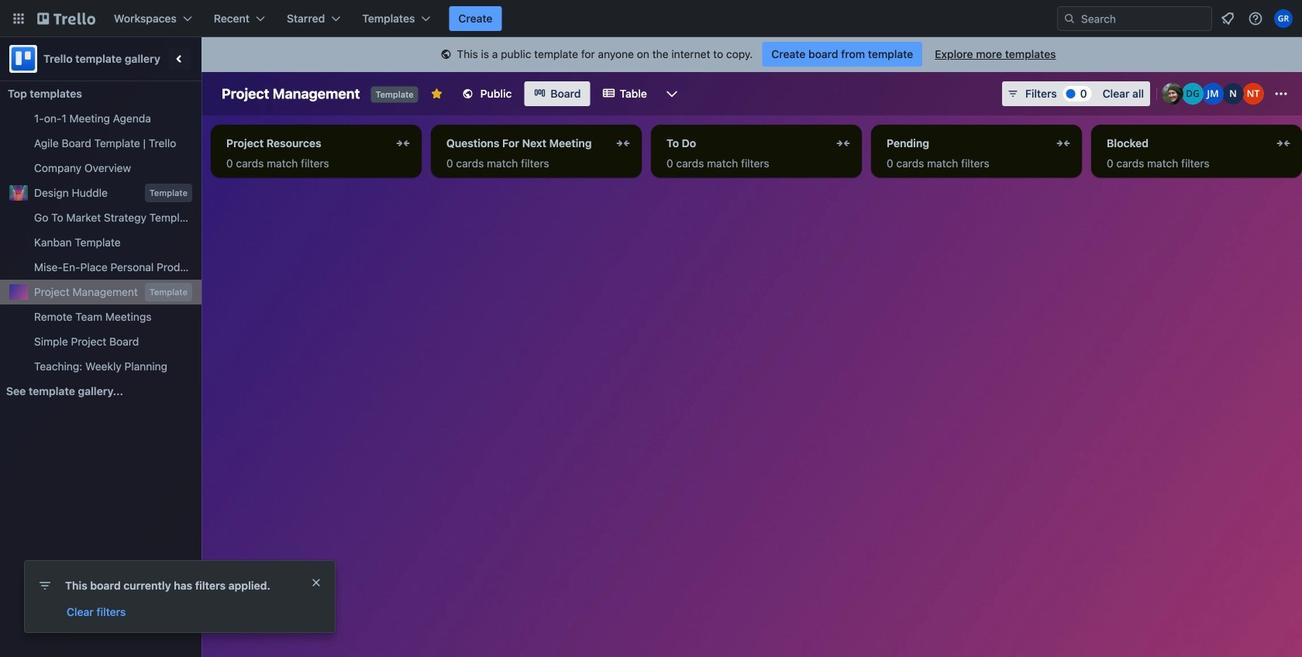 Task type: vqa. For each thing, say whether or not it's contained in the screenshot.
the top R
no



Task type: describe. For each thing, give the bounding box(es) containing it.
Board name text field
[[214, 81, 368, 106]]

open information menu image
[[1248, 11, 1264, 26]]

customize views image
[[664, 86, 680, 102]]

2 collapse list image from the left
[[834, 134, 853, 153]]

sm image
[[438, 47, 454, 63]]

3 collapse list image from the left
[[1275, 134, 1293, 153]]

nicole tang (nicoletang31) image
[[1243, 83, 1264, 105]]

back to home image
[[37, 6, 95, 31]]

dismiss flag image
[[310, 577, 323, 589]]

search image
[[1064, 12, 1076, 25]]

1 collapse list image from the left
[[614, 134, 633, 153]]

jordan mirchev (jordan_mirchev) image
[[1202, 83, 1224, 105]]

devan goldstein (devangoldstein2) image
[[1182, 83, 1204, 105]]

primary element
[[0, 0, 1302, 37]]

2 collapse list image from the left
[[1054, 134, 1073, 153]]

Search field
[[1076, 8, 1212, 29]]

show menu image
[[1274, 86, 1289, 102]]



Task type: locate. For each thing, give the bounding box(es) containing it.
workspace navigation collapse icon image
[[169, 48, 191, 70]]

star or unstar board image
[[431, 88, 443, 100]]

None text field
[[657, 131, 831, 156]]

greg robinson (gregrobinson96) image
[[1275, 9, 1293, 28]]

0 notifications image
[[1219, 9, 1237, 28]]

nic (nicoletollefson1) image
[[1223, 83, 1244, 105]]

alert
[[25, 561, 335, 633]]

1 horizontal spatial collapse list image
[[834, 134, 853, 153]]

2 horizontal spatial collapse list image
[[1275, 134, 1293, 153]]

1 horizontal spatial collapse list image
[[1054, 134, 1073, 153]]

None text field
[[217, 131, 391, 156], [437, 131, 611, 156], [878, 131, 1051, 156], [1098, 131, 1271, 156], [217, 131, 391, 156], [437, 131, 611, 156], [878, 131, 1051, 156], [1098, 131, 1271, 156]]

collapse list image
[[394, 134, 412, 153], [834, 134, 853, 153]]

trello logo image
[[9, 45, 37, 73]]

1 collapse list image from the left
[[394, 134, 412, 153]]

0 horizontal spatial collapse list image
[[394, 134, 412, 153]]

caity (caity) image
[[1162, 83, 1184, 105]]

0 horizontal spatial collapse list image
[[614, 134, 633, 153]]

collapse list image
[[614, 134, 633, 153], [1054, 134, 1073, 153], [1275, 134, 1293, 153]]



